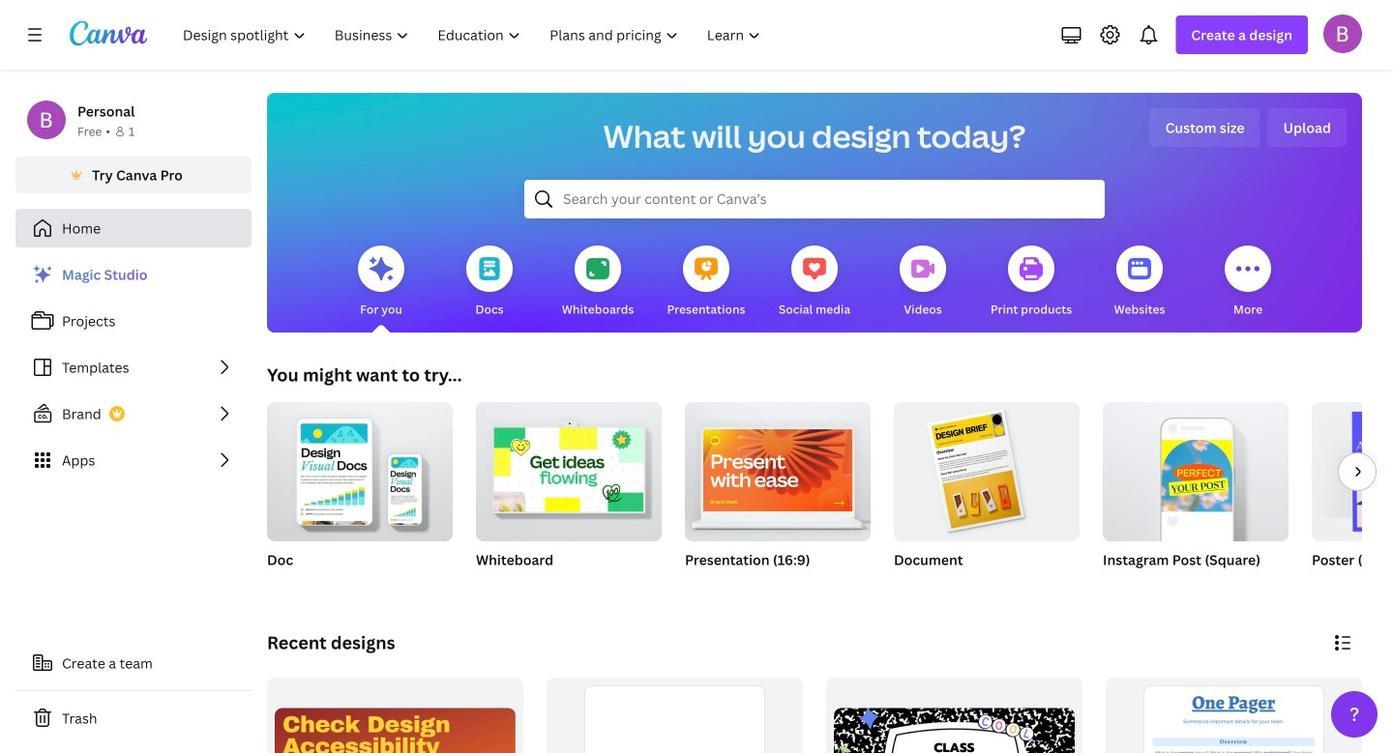 Task type: vqa. For each thing, say whether or not it's contained in the screenshot.
GROUP
yes



Task type: describe. For each thing, give the bounding box(es) containing it.
top level navigation element
[[170, 15, 778, 54]]

Search search field
[[563, 181, 1067, 218]]



Task type: locate. For each thing, give the bounding box(es) containing it.
group
[[267, 395, 453, 594], [267, 395, 453, 542], [476, 395, 662, 594], [476, 395, 662, 542], [685, 395, 871, 594], [685, 395, 871, 542], [894, 403, 1080, 594], [894, 403, 1080, 542], [1103, 403, 1289, 594], [1312, 403, 1394, 594], [267, 678, 524, 754], [547, 678, 803, 754]]

None search field
[[525, 180, 1105, 219]]

list
[[15, 256, 252, 480]]

bob builder image
[[1324, 14, 1363, 53]]



